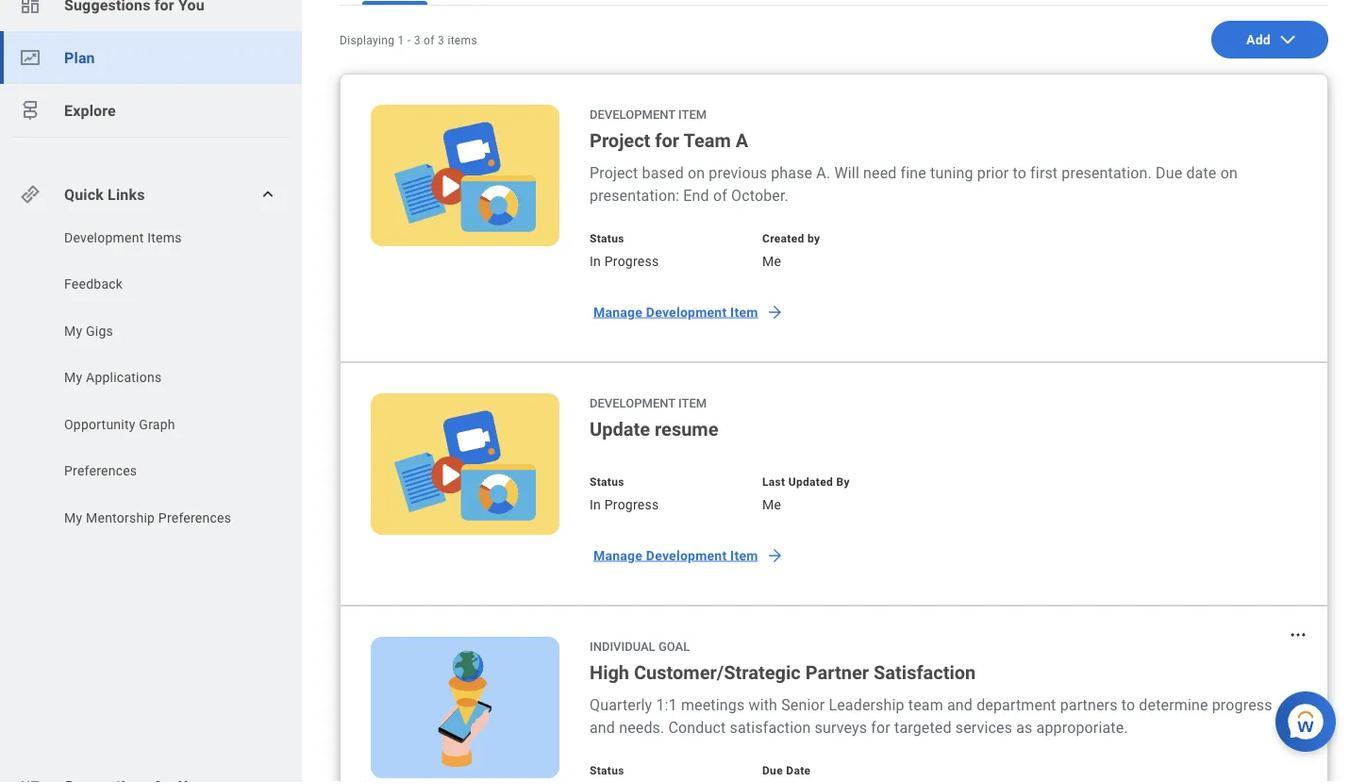 Task type: vqa. For each thing, say whether or not it's contained in the screenshot.
fullscreen 'icon'
no



Task type: locate. For each thing, give the bounding box(es) containing it.
0 horizontal spatial of
[[424, 34, 435, 47]]

0 horizontal spatial preferences
[[64, 464, 137, 479]]

feedback link
[[62, 275, 256, 294]]

project up the based
[[590, 129, 651, 152]]

prior
[[978, 164, 1010, 182]]

gigs
[[86, 323, 113, 339]]

preferences link
[[62, 462, 256, 481]]

3 right -
[[414, 34, 421, 47]]

quick
[[64, 185, 104, 203]]

2 manage from the top
[[594, 548, 643, 564]]

0 horizontal spatial for
[[655, 129, 680, 152]]

1 vertical spatial to
[[1122, 696, 1136, 714]]

for
[[655, 129, 680, 152], [872, 719, 891, 737]]

opportunity graph link
[[62, 415, 256, 434]]

1 vertical spatial status
[[590, 476, 625, 489]]

my for my mentorship preferences
[[64, 510, 82, 526]]

individual
[[590, 640, 656, 654]]

phase
[[771, 164, 813, 182]]

due
[[1156, 164, 1183, 182], [763, 765, 783, 778]]

me down created
[[763, 253, 782, 269]]

0 vertical spatial preferences
[[64, 464, 137, 479]]

of right the end
[[714, 186, 728, 204]]

progress down presentation: at the left of the page
[[605, 253, 659, 269]]

team
[[909, 696, 944, 714]]

quarterly 1:1 meetings with senior leadership team and department partners to determine progress and needs. conduct satisfaction surveys for targeted services as approporiate.
[[590, 696, 1273, 737]]

3 my from the top
[[64, 510, 82, 526]]

manage development item
[[594, 304, 759, 320], [594, 548, 759, 564]]

me
[[763, 253, 782, 269], [763, 497, 782, 513]]

0 vertical spatial progress
[[605, 253, 659, 269]]

onboarding home image
[[19, 46, 42, 69]]

on
[[688, 164, 705, 182], [1221, 164, 1238, 182]]

status down "update"
[[590, 476, 625, 489]]

of
[[424, 34, 435, 47], [714, 186, 728, 204]]

my gigs link
[[62, 322, 256, 341]]

1 horizontal spatial and
[[948, 696, 973, 714]]

manage for first 'manage development item' button from the top
[[594, 304, 643, 320]]

needs.
[[619, 719, 665, 737]]

development for development item update resume
[[590, 396, 676, 410]]

preferences down preferences link
[[158, 510, 231, 526]]

in down "update"
[[590, 497, 601, 513]]

my
[[64, 323, 82, 339], [64, 370, 82, 386], [64, 510, 82, 526]]

0 vertical spatial manage development item button
[[582, 294, 793, 331]]

and up services
[[948, 696, 973, 714]]

0 vertical spatial me
[[763, 253, 782, 269]]

status
[[590, 232, 625, 245], [590, 476, 625, 489], [590, 765, 625, 778]]

0 horizontal spatial to
[[1013, 164, 1027, 182]]

for down leadership at the right bottom
[[872, 719, 891, 737]]

development down quick links
[[64, 230, 144, 245]]

2 progress from the top
[[605, 497, 659, 513]]

displaying
[[340, 34, 395, 47]]

items
[[448, 34, 478, 47]]

to left first
[[1013, 164, 1027, 182]]

1 horizontal spatial on
[[1221, 164, 1238, 182]]

my inside my applications link
[[64, 370, 82, 386]]

development item update resume
[[590, 396, 719, 440]]

2 project from the top
[[590, 164, 639, 182]]

0 vertical spatial to
[[1013, 164, 1027, 182]]

2 my from the top
[[64, 370, 82, 386]]

satisfaction
[[730, 719, 811, 737]]

1 vertical spatial project
[[590, 164, 639, 182]]

status for by
[[590, 476, 625, 489]]

2 on from the left
[[1221, 164, 1238, 182]]

1 vertical spatial in
[[590, 497, 601, 513]]

development inside development item update resume
[[590, 396, 676, 410]]

1 vertical spatial and
[[590, 719, 616, 737]]

presentation.
[[1062, 164, 1153, 182]]

status down needs.
[[590, 765, 625, 778]]

tab list
[[340, 0, 1329, 6]]

opportunity
[[64, 417, 136, 432]]

a
[[736, 129, 749, 152]]

1 me from the top
[[763, 253, 782, 269]]

individual goal
[[590, 640, 690, 654]]

mentorship
[[86, 510, 155, 526]]

chevron up small image
[[259, 185, 278, 204]]

1 vertical spatial status in progress
[[590, 476, 659, 513]]

development items link
[[62, 228, 256, 247]]

explore
[[64, 101, 116, 119]]

1 vertical spatial manage development item
[[594, 548, 759, 564]]

status in progress for by
[[590, 476, 659, 513]]

1 horizontal spatial preferences
[[158, 510, 231, 526]]

leadership
[[829, 696, 905, 714]]

1 status in progress from the top
[[590, 232, 659, 269]]

item inside development item update resume
[[679, 396, 707, 410]]

development up the based
[[590, 107, 676, 121]]

manage development item button
[[582, 294, 793, 331], [582, 537, 793, 575]]

3 left items
[[438, 34, 445, 47]]

list
[[0, 0, 302, 137], [0, 228, 302, 533]]

dashboard image
[[19, 0, 42, 16]]

update
[[590, 418, 650, 440]]

my left mentorship
[[64, 510, 82, 526]]

development
[[590, 107, 676, 121], [64, 230, 144, 245], [646, 304, 727, 320], [590, 396, 676, 410], [646, 548, 727, 564]]

resume
[[655, 418, 719, 440]]

on up the end
[[688, 164, 705, 182]]

0 vertical spatial and
[[948, 696, 973, 714]]

0 vertical spatial due
[[1156, 164, 1183, 182]]

1 vertical spatial due
[[763, 765, 783, 778]]

0 vertical spatial for
[[655, 129, 680, 152]]

-
[[408, 34, 411, 47]]

1 vertical spatial of
[[714, 186, 728, 204]]

my mentorship preferences
[[64, 510, 231, 526]]

add button
[[1212, 21, 1329, 59]]

development inside "link"
[[64, 230, 144, 245]]

project up presentation: at the left of the page
[[590, 164, 639, 182]]

plan link
[[0, 31, 302, 84]]

2 manage development item from the top
[[594, 548, 759, 564]]

1 horizontal spatial for
[[872, 719, 891, 737]]

1 on from the left
[[688, 164, 705, 182]]

satisfaction
[[874, 662, 976, 684]]

1 3 from the left
[[414, 34, 421, 47]]

created by me
[[763, 232, 821, 269]]

status in progress for me
[[590, 232, 659, 269]]

1 vertical spatial manage development item button
[[582, 537, 793, 575]]

by
[[837, 476, 850, 489]]

development left arrow right icon
[[646, 304, 727, 320]]

project inside the development item project for team a
[[590, 129, 651, 152]]

manage
[[594, 304, 643, 320], [594, 548, 643, 564]]

will
[[835, 164, 860, 182]]

manage development item for arrow right image
[[594, 548, 759, 564]]

my inside my gigs link
[[64, 323, 82, 339]]

me inside last updated by me
[[763, 497, 782, 513]]

preferences
[[64, 464, 137, 479], [158, 510, 231, 526]]

progress
[[605, 253, 659, 269], [605, 497, 659, 513]]

to right partners at the right of the page
[[1122, 696, 1136, 714]]

0 horizontal spatial on
[[688, 164, 705, 182]]

0 vertical spatial of
[[424, 34, 435, 47]]

0 vertical spatial status in progress
[[590, 232, 659, 269]]

progress down "update"
[[605, 497, 659, 513]]

project based on previous phase a. will need fine tuning prior to first presentation. due date on presentation: end of october.
[[590, 164, 1238, 204]]

last updated by me
[[763, 476, 850, 513]]

and
[[948, 696, 973, 714], [590, 719, 616, 737]]

1 vertical spatial list
[[0, 228, 302, 533]]

1 progress from the top
[[605, 253, 659, 269]]

0 horizontal spatial 3
[[414, 34, 421, 47]]

0 vertical spatial in
[[590, 253, 601, 269]]

0 vertical spatial project
[[590, 129, 651, 152]]

customer/strategic
[[634, 662, 801, 684]]

1 vertical spatial manage
[[594, 548, 643, 564]]

timeline milestone image
[[19, 99, 42, 122]]

status in progress down "update"
[[590, 476, 659, 513]]

me inside created by me
[[763, 253, 782, 269]]

1 my from the top
[[64, 323, 82, 339]]

for inside the development item project for team a
[[655, 129, 680, 152]]

item up 'team'
[[679, 107, 707, 121]]

1 horizontal spatial to
[[1122, 696, 1136, 714]]

of inside project based on previous phase a. will need fine tuning prior to first presentation. due date on presentation: end of october.
[[714, 186, 728, 204]]

items
[[147, 230, 182, 245]]

me down 'last'
[[763, 497, 782, 513]]

on right date
[[1221, 164, 1238, 182]]

0 vertical spatial status
[[590, 232, 625, 245]]

1 vertical spatial me
[[763, 497, 782, 513]]

2 status in progress from the top
[[590, 476, 659, 513]]

status down presentation: at the left of the page
[[590, 232, 625, 245]]

1 vertical spatial for
[[872, 719, 891, 737]]

1 in from the top
[[590, 253, 601, 269]]

in down presentation: at the left of the page
[[590, 253, 601, 269]]

my mentorship preferences link
[[62, 509, 256, 528]]

0 vertical spatial list
[[0, 0, 302, 137]]

2 vertical spatial my
[[64, 510, 82, 526]]

1 manage development item button from the top
[[582, 294, 793, 331]]

as
[[1017, 719, 1033, 737]]

2 vertical spatial status
[[590, 765, 625, 778]]

by
[[808, 232, 821, 245]]

1 vertical spatial my
[[64, 370, 82, 386]]

add
[[1247, 32, 1272, 47]]

1 status from the top
[[590, 232, 625, 245]]

links
[[108, 185, 145, 203]]

2 list from the top
[[0, 228, 302, 533]]

development up "update"
[[590, 396, 676, 410]]

0 vertical spatial manage development item
[[594, 304, 759, 320]]

1 horizontal spatial 3
[[438, 34, 445, 47]]

item
[[679, 107, 707, 121], [731, 304, 759, 320], [679, 396, 707, 410], [731, 548, 759, 564]]

my gigs
[[64, 323, 113, 339]]

in
[[590, 253, 601, 269], [590, 497, 601, 513]]

3
[[414, 34, 421, 47], [438, 34, 445, 47]]

0 horizontal spatial due
[[763, 765, 783, 778]]

2 manage development item button from the top
[[582, 537, 793, 575]]

1 vertical spatial preferences
[[158, 510, 231, 526]]

0 vertical spatial manage
[[594, 304, 643, 320]]

1 horizontal spatial of
[[714, 186, 728, 204]]

development left arrow right image
[[646, 548, 727, 564]]

my down "my gigs"
[[64, 370, 82, 386]]

development inside the development item project for team a
[[590, 107, 676, 121]]

my for my gigs
[[64, 323, 82, 339]]

item left arrow right icon
[[731, 304, 759, 320]]

status in progress down presentation: at the left of the page
[[590, 232, 659, 269]]

to
[[1013, 164, 1027, 182], [1122, 696, 1136, 714]]

1 vertical spatial progress
[[605, 497, 659, 513]]

0 vertical spatial my
[[64, 323, 82, 339]]

to inside project based on previous phase a. will need fine tuning prior to first presentation. due date on presentation: end of october.
[[1013, 164, 1027, 182]]

2 me from the top
[[763, 497, 782, 513]]

2 status from the top
[[590, 476, 625, 489]]

project
[[590, 129, 651, 152], [590, 164, 639, 182]]

due date
[[763, 765, 811, 778]]

my left gigs
[[64, 323, 82, 339]]

status for me
[[590, 232, 625, 245]]

arrow right image
[[766, 547, 785, 565]]

development for development item project for team a
[[590, 107, 676, 121]]

and down 'quarterly'
[[590, 719, 616, 737]]

services
[[956, 719, 1013, 737]]

item up 'resume'
[[679, 396, 707, 410]]

preferences down opportunity
[[64, 464, 137, 479]]

my inside my mentorship preferences link
[[64, 510, 82, 526]]

1 manage from the top
[[594, 304, 643, 320]]

team
[[684, 129, 731, 152]]

1 horizontal spatial due
[[1156, 164, 1183, 182]]

feedback
[[64, 277, 123, 292]]

1 manage development item from the top
[[594, 304, 759, 320]]

last
[[763, 476, 786, 489]]

2 in from the top
[[590, 497, 601, 513]]

presentation:
[[590, 186, 680, 204]]

link image
[[19, 183, 42, 206]]

status in progress
[[590, 232, 659, 269], [590, 476, 659, 513]]

1 project from the top
[[590, 129, 651, 152]]

1 list from the top
[[0, 0, 302, 137]]

for up the based
[[655, 129, 680, 152]]

of right -
[[424, 34, 435, 47]]



Task type: describe. For each thing, give the bounding box(es) containing it.
my applications
[[64, 370, 162, 386]]

quick links
[[64, 185, 145, 203]]

targeted
[[895, 719, 952, 737]]

created
[[763, 232, 805, 245]]

for inside quarterly 1:1 meetings with senior leadership team and department partners to determine progress and needs. conduct satisfaction surveys for targeted services as approporiate.
[[872, 719, 891, 737]]

in for by
[[590, 497, 601, 513]]

0 horizontal spatial and
[[590, 719, 616, 737]]

first
[[1031, 164, 1058, 182]]

senior
[[782, 696, 825, 714]]

graph
[[139, 417, 175, 432]]

development item project for team a
[[590, 107, 749, 152]]

fine
[[901, 164, 927, 182]]

tuning
[[931, 164, 974, 182]]

previous
[[709, 164, 768, 182]]

partners
[[1061, 696, 1118, 714]]

meetings
[[681, 696, 745, 714]]

item inside the development item project for team a
[[679, 107, 707, 121]]

due inside project based on previous phase a. will need fine tuning prior to first presentation. due date on presentation: end of october.
[[1156, 164, 1183, 182]]

chevron down image
[[1279, 30, 1298, 49]]

development for development items
[[64, 230, 144, 245]]

opportunity graph
[[64, 417, 175, 432]]

with
[[749, 696, 778, 714]]

date
[[1187, 164, 1217, 182]]

1
[[398, 34, 405, 47]]

my applications link
[[62, 369, 256, 388]]

conduct
[[669, 719, 726, 737]]

approporiate.
[[1037, 719, 1129, 737]]

surveys
[[815, 719, 868, 737]]

1:1
[[657, 696, 678, 714]]

need
[[864, 164, 897, 182]]

arrow right image
[[766, 303, 785, 322]]

item left arrow right image
[[731, 548, 759, 564]]

in for me
[[590, 253, 601, 269]]

list containing development items
[[0, 228, 302, 533]]

high customer/strategic partner satisfaction
[[590, 662, 976, 684]]

based
[[643, 164, 684, 182]]

a.
[[817, 164, 831, 182]]

development items
[[64, 230, 182, 245]]

explore link
[[0, 84, 302, 137]]

high
[[590, 662, 630, 684]]

list containing plan
[[0, 0, 302, 137]]

department
[[977, 696, 1057, 714]]

goal
[[659, 640, 690, 654]]

3 status from the top
[[590, 765, 625, 778]]

displaying 1 - 3 of 3 items
[[340, 34, 478, 47]]

october.
[[732, 186, 789, 204]]

date
[[787, 765, 811, 778]]

to inside quarterly 1:1 meetings with senior leadership team and department partners to determine progress and needs. conduct satisfaction surveys for targeted services as approporiate.
[[1122, 696, 1136, 714]]

manage for first 'manage development item' button from the bottom
[[594, 548, 643, 564]]

related actions image
[[1290, 626, 1308, 645]]

quarterly
[[590, 696, 653, 714]]

determine
[[1140, 696, 1209, 714]]

updated
[[789, 476, 834, 489]]

quick links element
[[19, 176, 287, 213]]

partner
[[806, 662, 870, 684]]

progress for by
[[605, 497, 659, 513]]

plan
[[64, 49, 95, 67]]

2 3 from the left
[[438, 34, 445, 47]]

progress
[[1213, 696, 1273, 714]]

progress for me
[[605, 253, 659, 269]]

my for my applications
[[64, 370, 82, 386]]

project inside project based on previous phase a. will need fine tuning prior to first presentation. due date on presentation: end of october.
[[590, 164, 639, 182]]

manage development item for arrow right icon
[[594, 304, 759, 320]]

applications
[[86, 370, 162, 386]]

end
[[684, 186, 710, 204]]



